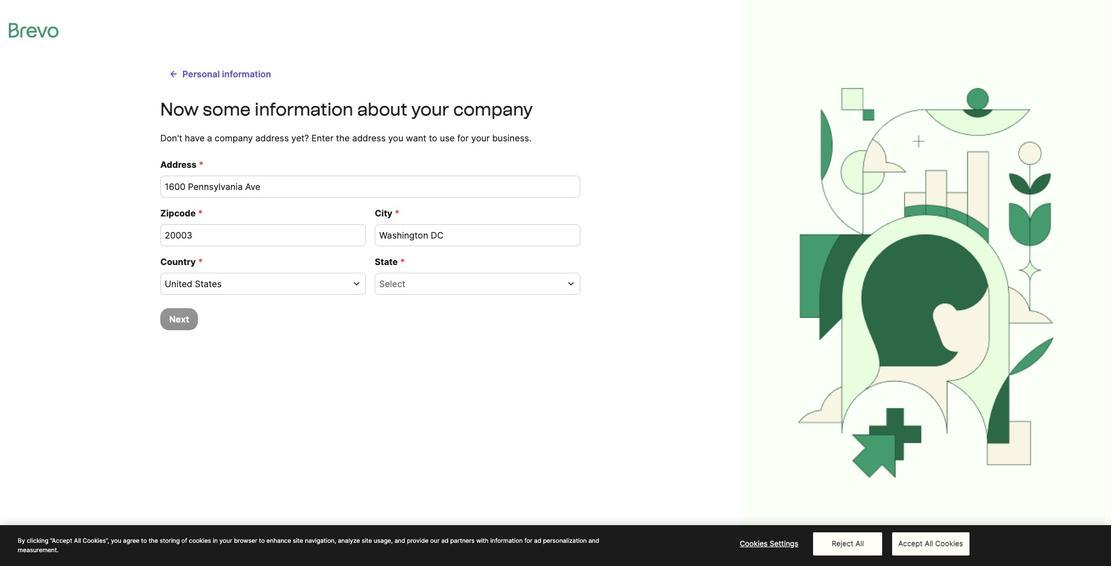 Task type: locate. For each thing, give the bounding box(es) containing it.
about
[[358, 99, 408, 120]]

and right personalization
[[589, 538, 600, 545]]

site right enhance in the left bottom of the page
[[293, 538, 303, 545]]

zipcode *
[[160, 208, 203, 219]]

1 horizontal spatial company
[[454, 99, 533, 120]]

2 vertical spatial information
[[491, 538, 523, 545]]

2 horizontal spatial your
[[472, 133, 490, 144]]

1 horizontal spatial for
[[525, 538, 533, 545]]

None field
[[165, 278, 348, 291], [379, 278, 563, 291], [165, 278, 348, 291], [379, 278, 563, 291]]

1 horizontal spatial ad
[[534, 538, 542, 545]]

cookies left settings
[[740, 540, 768, 549]]

1 vertical spatial the
[[149, 538, 158, 545]]

all right accept
[[925, 540, 934, 549]]

and right usage,
[[395, 538, 406, 545]]

1 horizontal spatial and
[[589, 538, 600, 545]]

yet?
[[292, 133, 309, 144]]

cookies
[[740, 540, 768, 549], [936, 540, 964, 549]]

2 horizontal spatial all
[[925, 540, 934, 549]]

clicking
[[27, 538, 48, 545]]

0 horizontal spatial your
[[220, 538, 232, 545]]

information inside by clicking "accept all cookies", you agree to the storing of cookies in your browser to enhance site navigation, analyze site usage, and provide our ad partners with information for ad personalization and measurement.
[[491, 538, 523, 545]]

personalization
[[543, 538, 587, 545]]

2 vertical spatial your
[[220, 538, 232, 545]]

you left want at the top of page
[[388, 133, 404, 144]]

you inside by clicking "accept all cookies", you agree to the storing of cookies in your browser to enhance site navigation, analyze site usage, and provide our ad partners with information for ad personalization and measurement.
[[111, 538, 121, 545]]

the right enter
[[336, 133, 350, 144]]

for right use
[[458, 133, 469, 144]]

browser
[[234, 538, 257, 545]]

0 horizontal spatial address
[[256, 133, 289, 144]]

0 vertical spatial you
[[388, 133, 404, 144]]

you left agree
[[111, 538, 121, 545]]

* right address
[[199, 159, 204, 170]]

company right 'a'
[[215, 133, 253, 144]]

city *
[[375, 208, 400, 219]]

* right city
[[395, 208, 400, 219]]

*
[[199, 159, 204, 170], [198, 208, 203, 219], [395, 208, 400, 219], [198, 257, 203, 268], [400, 257, 405, 268]]

1 vertical spatial company
[[215, 133, 253, 144]]

1 vertical spatial for
[[525, 538, 533, 545]]

you
[[388, 133, 404, 144], [111, 538, 121, 545]]

your
[[412, 99, 449, 120], [472, 133, 490, 144], [220, 538, 232, 545]]

ad
[[442, 538, 449, 545], [534, 538, 542, 545]]

all right reject
[[856, 540, 865, 549]]

the inside by clicking "accept all cookies", you agree to the storing of cookies in your browser to enhance site navigation, analyze site usage, and provide our ad partners with information for ad personalization and measurement.
[[149, 538, 158, 545]]

1 horizontal spatial your
[[412, 99, 449, 120]]

0 horizontal spatial cookies
[[740, 540, 768, 549]]

want
[[406, 133, 427, 144]]

your left business.
[[472, 133, 490, 144]]

to left use
[[429, 133, 438, 144]]

site left usage,
[[362, 538, 372, 545]]

navigation,
[[305, 538, 336, 545]]

0 horizontal spatial to
[[141, 538, 147, 545]]

now some information about your company
[[160, 99, 533, 120]]

company
[[454, 99, 533, 120], [215, 133, 253, 144]]

0 horizontal spatial site
[[293, 538, 303, 545]]

measurement.
[[18, 547, 59, 555]]

country *
[[160, 257, 203, 268]]

and
[[395, 538, 406, 545], [589, 538, 600, 545]]

to right "browser"
[[259, 538, 265, 545]]

your up want at the top of page
[[412, 99, 449, 120]]

ad right the our
[[442, 538, 449, 545]]

use
[[440, 133, 455, 144]]

* right country
[[198, 257, 203, 268]]

1 vertical spatial your
[[472, 133, 490, 144]]

personal
[[183, 69, 220, 80]]

2 address from the left
[[352, 133, 386, 144]]

all
[[74, 538, 81, 545], [856, 540, 865, 549], [925, 540, 934, 549]]

all inside button
[[856, 540, 865, 549]]

1 horizontal spatial cookies
[[936, 540, 964, 549]]

* right zipcode
[[198, 208, 203, 219]]

to
[[429, 133, 438, 144], [141, 538, 147, 545], [259, 538, 265, 545]]

0 horizontal spatial ad
[[442, 538, 449, 545]]

1 horizontal spatial address
[[352, 133, 386, 144]]

2 cookies from the left
[[936, 540, 964, 549]]

"accept
[[50, 538, 72, 545]]

all inside button
[[925, 540, 934, 549]]

1 horizontal spatial all
[[856, 540, 865, 549]]

0 horizontal spatial the
[[149, 538, 158, 545]]

cookies
[[189, 538, 211, 545]]

of
[[182, 538, 187, 545]]

* for zipcode *
[[198, 208, 203, 219]]

zipcode
[[160, 208, 196, 219]]

* for state *
[[400, 257, 405, 268]]

the left storing
[[149, 538, 158, 545]]

have
[[185, 133, 205, 144]]

in
[[213, 538, 218, 545]]

your inside by clicking "accept all cookies", you agree to the storing of cookies in your browser to enhance site navigation, analyze site usage, and provide our ad partners with information for ad personalization and measurement.
[[220, 538, 232, 545]]

information
[[222, 69, 271, 80], [255, 99, 354, 120], [491, 538, 523, 545]]

next button
[[160, 309, 198, 331]]

your right in
[[220, 538, 232, 545]]

1 horizontal spatial the
[[336, 133, 350, 144]]

provide
[[407, 538, 429, 545]]

don't
[[160, 133, 182, 144]]

city
[[375, 208, 393, 219]]

address
[[160, 159, 197, 170]]

information up yet?
[[255, 99, 354, 120]]

all right "accept
[[74, 538, 81, 545]]

0 vertical spatial information
[[222, 69, 271, 80]]

1 horizontal spatial you
[[388, 133, 404, 144]]

* right "state"
[[400, 257, 405, 268]]

information right 'with' in the bottom left of the page
[[491, 538, 523, 545]]

cookies settings
[[740, 540, 799, 549]]

None text field
[[160, 225, 366, 247]]

united states
[[165, 279, 222, 290]]

for
[[458, 133, 469, 144], [525, 538, 533, 545]]

0 horizontal spatial all
[[74, 538, 81, 545]]

state *
[[375, 257, 405, 268]]

0 horizontal spatial and
[[395, 538, 406, 545]]

1 horizontal spatial site
[[362, 538, 372, 545]]

cookies",
[[83, 538, 109, 545]]

None text field
[[160, 176, 581, 198], [375, 225, 581, 247], [160, 176, 581, 198], [375, 225, 581, 247]]

0 horizontal spatial you
[[111, 538, 121, 545]]

united
[[165, 279, 192, 290]]

now
[[160, 99, 199, 120]]

0 horizontal spatial company
[[215, 133, 253, 144]]

1 cookies from the left
[[740, 540, 768, 549]]

cookies settings button
[[735, 534, 804, 556]]

* for country *
[[198, 257, 203, 268]]

the
[[336, 133, 350, 144], [149, 538, 158, 545]]

for left personalization
[[525, 538, 533, 545]]

site
[[293, 538, 303, 545], [362, 538, 372, 545]]

cookies right accept
[[936, 540, 964, 549]]

settings
[[770, 540, 799, 549]]

2 horizontal spatial to
[[429, 133, 438, 144]]

address
[[256, 133, 289, 144], [352, 133, 386, 144]]

by clicking "accept all cookies", you agree to the storing of cookies in your browser to enhance site navigation, analyze site usage, and provide our ad partners with information for ad personalization and measurement.
[[18, 538, 600, 555]]

1 vertical spatial you
[[111, 538, 121, 545]]

address down 'about'
[[352, 133, 386, 144]]

to right agree
[[141, 538, 147, 545]]

company up business.
[[454, 99, 533, 120]]

0 vertical spatial for
[[458, 133, 469, 144]]

information up some
[[222, 69, 271, 80]]

address left yet?
[[256, 133, 289, 144]]

ad left personalization
[[534, 538, 542, 545]]



Task type: vqa. For each thing, say whether or not it's contained in the screenshot.
leftmost address
yes



Task type: describe. For each thing, give the bounding box(es) containing it.
united states button
[[160, 273, 366, 295]]

analyze
[[338, 538, 360, 545]]

a
[[207, 133, 212, 144]]

enter
[[312, 133, 334, 144]]

accept all cookies button
[[893, 533, 970, 556]]

some
[[203, 99, 251, 120]]

agree
[[123, 538, 140, 545]]

business.
[[493, 133, 532, 144]]

0 vertical spatial the
[[336, 133, 350, 144]]

states
[[195, 279, 222, 290]]

reject all button
[[814, 533, 883, 556]]

0 vertical spatial company
[[454, 99, 533, 120]]

personal information button
[[160, 63, 280, 85]]

don't have a company address yet? enter the address you want to use for your business.
[[160, 133, 532, 144]]

all for accept all cookies
[[925, 540, 934, 549]]

1 horizontal spatial to
[[259, 538, 265, 545]]

partners
[[451, 538, 475, 545]]

enhance
[[267, 538, 291, 545]]

* for city *
[[395, 208, 400, 219]]

select
[[379, 279, 406, 290]]

all inside by clicking "accept all cookies", you agree to the storing of cookies in your browser to enhance site navigation, analyze site usage, and provide our ad partners with information for ad personalization and measurement.
[[74, 538, 81, 545]]

1 and from the left
[[395, 538, 406, 545]]

select button
[[375, 273, 581, 295]]

next
[[169, 314, 189, 325]]

1 site from the left
[[293, 538, 303, 545]]

2 site from the left
[[362, 538, 372, 545]]

accept
[[899, 540, 923, 549]]

information inside personal information button
[[222, 69, 271, 80]]

with
[[477, 538, 489, 545]]

state
[[375, 257, 398, 268]]

2 and from the left
[[589, 538, 600, 545]]

personal information
[[183, 69, 271, 80]]

for inside by clicking "accept all cookies", you agree to the storing of cookies in your browser to enhance site navigation, analyze site usage, and provide our ad partners with information for ad personalization and measurement.
[[525, 538, 533, 545]]

usage,
[[374, 538, 393, 545]]

2 ad from the left
[[534, 538, 542, 545]]

1 address from the left
[[256, 133, 289, 144]]

country
[[160, 257, 196, 268]]

1 ad from the left
[[442, 538, 449, 545]]

1 vertical spatial information
[[255, 99, 354, 120]]

* for address *
[[199, 159, 204, 170]]

address *
[[160, 159, 204, 170]]

reject
[[832, 540, 854, 549]]

0 horizontal spatial for
[[458, 133, 469, 144]]

by
[[18, 538, 25, 545]]

storing
[[160, 538, 180, 545]]

0 vertical spatial your
[[412, 99, 449, 120]]

all for reject all
[[856, 540, 865, 549]]

our
[[430, 538, 440, 545]]

accept all cookies
[[899, 540, 964, 549]]

reject all
[[832, 540, 865, 549]]



